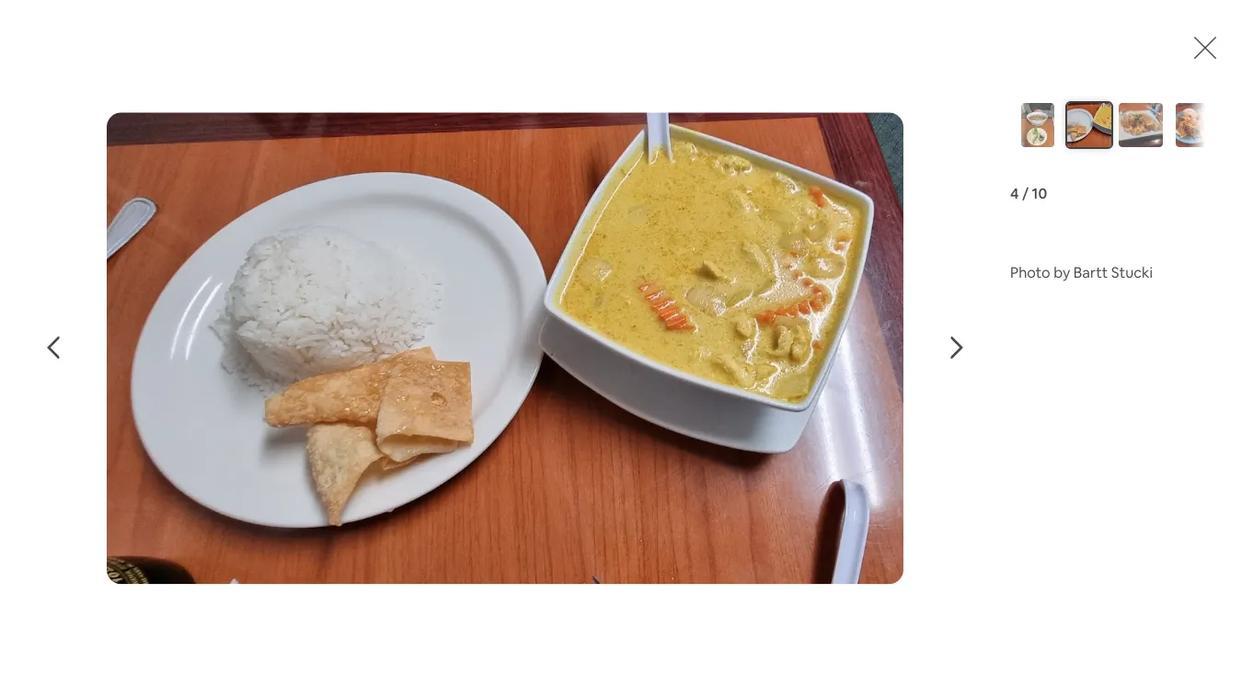 Task type: vqa. For each thing, say whether or not it's contained in the screenshot.
$1,761 AUD
no



Task type: locate. For each thing, give the bounding box(es) containing it.
map region
[[611, 342, 1102, 698]]

stucki
[[1112, 263, 1153, 283]]

restaurant
[[152, 385, 216, 402]]

thai
[[286, 406, 345, 444]]

1 vertical spatial locals
[[289, 525, 369, 563]]

next image
[[946, 337, 968, 359]]

close image
[[1195, 37, 1217, 59]]

0 horizontal spatial locals
[[163, 449, 201, 468]]

locals
[[163, 449, 201, 468], [289, 525, 369, 563]]

from
[[215, 525, 283, 563]]

locals right 7
[[163, 449, 201, 468]]

0 vertical spatial locals
[[163, 449, 201, 468]]

Start your search search field
[[489, 15, 765, 59]]

photo
[[1010, 263, 1051, 283]]

photo of bunnisa's thai cuisine image
[[0, 74, 418, 352], [0, 74, 418, 352]]

0 horizontal spatial photo by bartt stucki image
[[107, 113, 903, 585]]

previous image
[[42, 337, 64, 359]]

restaurant bunnisa's thai cuisine 7 locals recommend
[[152, 385, 453, 468]]

photo by robert hodson image
[[1112, 103, 1171, 147]]

bunnisa's
[[152, 406, 280, 444]]

by
[[1054, 263, 1071, 283]]

/
[[1022, 184, 1029, 203]]

photo by bartt stucki
[[1010, 263, 1153, 283]]

photo by bartt stucki image
[[1052, 103, 1127, 147], [107, 113, 903, 585]]

locals right from
[[289, 525, 369, 563]]

locals inside the restaurant bunnisa's thai cuisine 7 locals recommend
[[163, 449, 201, 468]]



Task type: describe. For each thing, give the bounding box(es) containing it.
photo by laurie mitchell image
[[1021, 103, 1055, 147]]

cuisine
[[351, 406, 453, 444]]

recommend
[[204, 449, 288, 468]]

tips
[[152, 525, 209, 563]]

1 horizontal spatial photo by bartt stucki image
[[1052, 103, 1127, 147]]

tips from locals
[[152, 525, 369, 563]]

4 / 10
[[1010, 184, 1048, 203]]

1 horizontal spatial locals
[[289, 525, 369, 563]]

7
[[152, 449, 160, 468]]

10
[[1032, 184, 1048, 203]]

4
[[1010, 184, 1019, 203]]

bartt
[[1074, 263, 1108, 283]]



